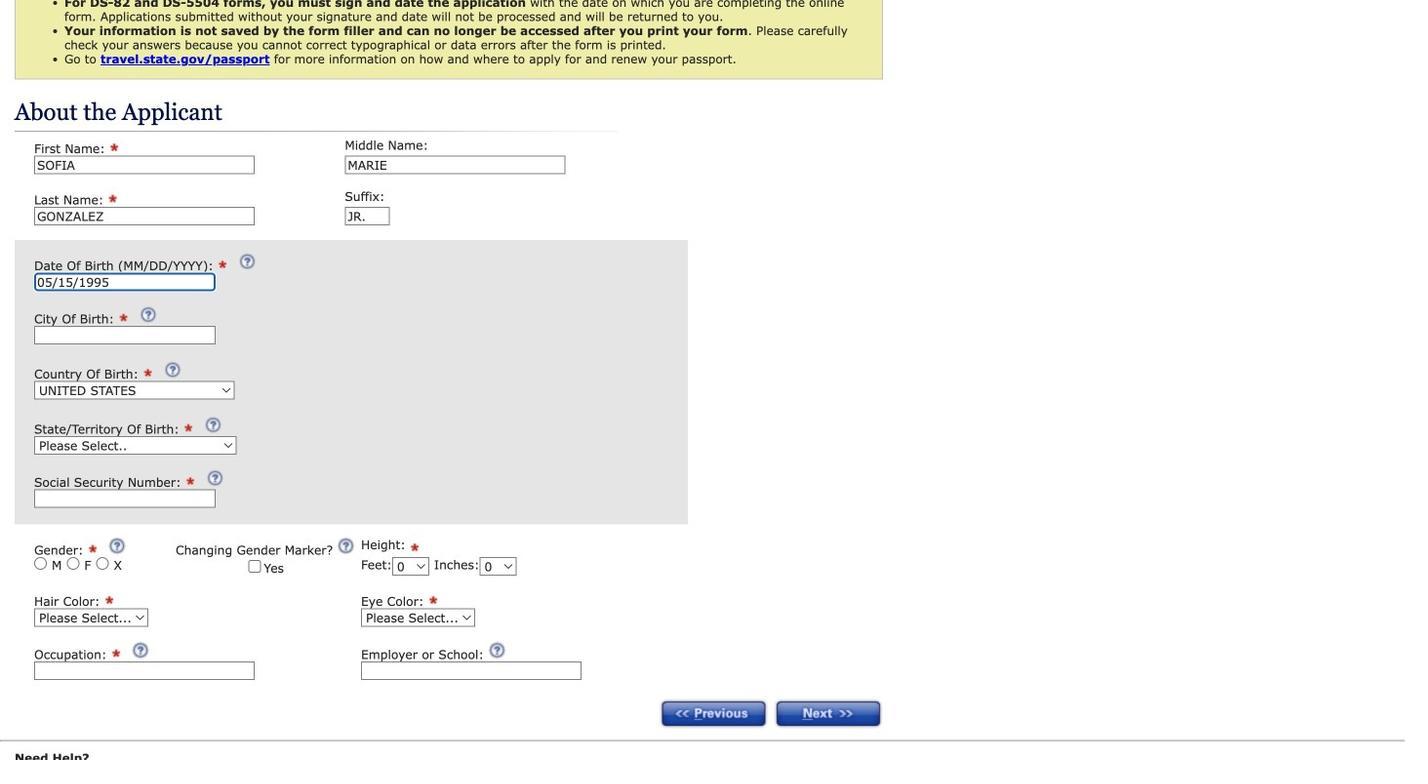 Task type: locate. For each thing, give the bounding box(es) containing it.
eye color is required image
[[428, 590, 441, 605]]

state/territory of birth is required image
[[184, 418, 196, 433]]

None text field
[[34, 156, 255, 174], [345, 156, 565, 174], [34, 207, 255, 225], [34, 326, 216, 344], [34, 489, 216, 508], [34, 662, 255, 680], [361, 662, 582, 680], [34, 156, 255, 174], [345, 156, 565, 174], [34, 207, 255, 225], [34, 326, 216, 344], [34, 489, 216, 508], [34, 662, 255, 680], [361, 662, 582, 680]]

hair color is required image
[[104, 590, 117, 605]]

city of birth is required image
[[118, 308, 131, 322]]

last name is required image
[[108, 189, 121, 203]]

country of birth is required image
[[143, 363, 156, 378]]

None radio
[[34, 557, 47, 570], [67, 557, 79, 570], [96, 557, 109, 570], [34, 557, 47, 570], [67, 557, 79, 570], [96, 557, 109, 570]]

first name is required image
[[109, 138, 122, 152]]

None checkbox
[[248, 560, 261, 573]]

gender is required image
[[88, 539, 100, 554]]

None image field
[[239, 253, 256, 270], [139, 306, 157, 323], [164, 361, 181, 379], [204, 416, 222, 434], [206, 469, 224, 487], [109, 537, 126, 555], [337, 537, 355, 555], [132, 642, 149, 659], [488, 642, 506, 659], [659, 699, 768, 729], [774, 699, 883, 729], [239, 253, 256, 270], [139, 306, 157, 323], [164, 361, 181, 379], [204, 416, 222, 434], [206, 469, 224, 487], [109, 537, 126, 555], [337, 537, 355, 555], [132, 642, 149, 659], [488, 642, 506, 659], [659, 699, 768, 729], [774, 699, 883, 729]]

height is required image
[[410, 538, 423, 552]]

None text field
[[345, 207, 390, 225], [34, 273, 216, 291], [345, 207, 390, 225], [34, 273, 216, 291]]



Task type: describe. For each thing, give the bounding box(es) containing it.
ssn is required image
[[185, 471, 198, 486]]

date of birth is required image
[[218, 255, 231, 269]]

occupation is required image
[[111, 644, 124, 658]]



